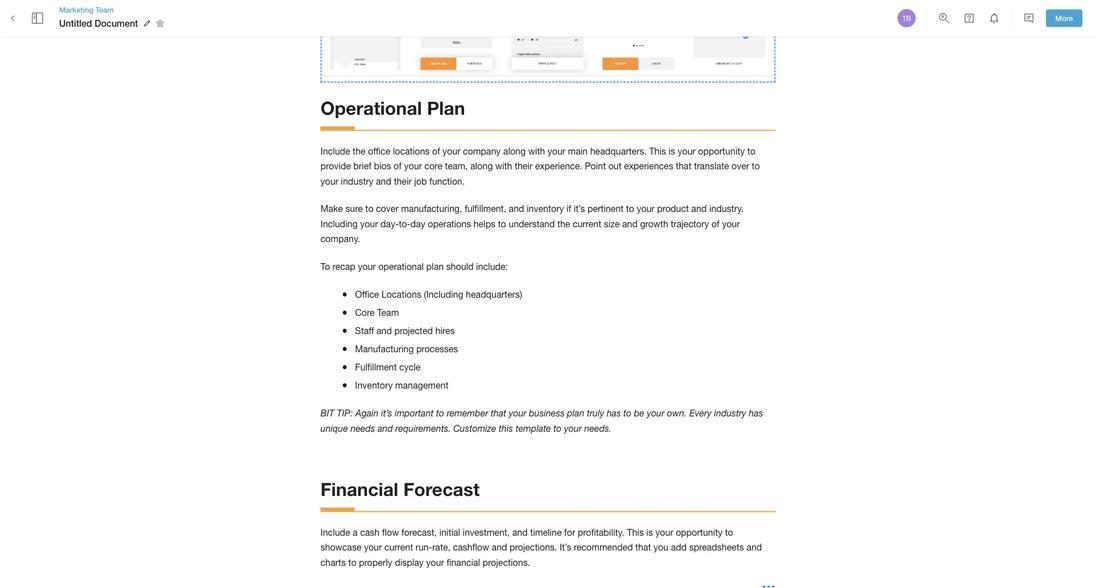 Task type: describe. For each thing, give the bounding box(es) containing it.
and left timeline on the bottom of page
[[512, 528, 528, 538]]

rate,
[[432, 543, 451, 553]]

including
[[321, 219, 358, 230]]

office
[[355, 290, 379, 300]]

your down locations
[[404, 161, 422, 172]]

tb
[[903, 14, 911, 22]]

1 vertical spatial along
[[470, 161, 493, 172]]

more
[[1056, 14, 1073, 23]]

understand
[[509, 219, 555, 230]]

your right be
[[647, 408, 665, 419]]

function.
[[429, 176, 465, 187]]

point
[[585, 161, 606, 172]]

1 vertical spatial their
[[394, 176, 412, 187]]

customize
[[453, 424, 496, 434]]

to right pertinent
[[626, 204, 634, 215]]

more button
[[1046, 9, 1083, 27]]

your right 'recap'
[[358, 262, 376, 272]]

properly
[[359, 558, 392, 569]]

hires
[[435, 326, 455, 337]]

industry inside bit tip: again it's important to remember that your business plan truly has to be your own. every industry has unique needs and requirements. customize this template to your needs.
[[714, 408, 746, 419]]

financial
[[321, 479, 398, 501]]

staff and projected hires
[[355, 326, 455, 337]]

plan inside bit tip: again it's important to remember that your business plan truly has to be your own. every industry has unique needs and requirements. customize this template to your needs.
[[567, 408, 584, 419]]

requirements.
[[395, 424, 451, 434]]

your up this
[[509, 408, 527, 419]]

product
[[657, 204, 689, 215]]

profitability.
[[578, 528, 625, 538]]

translate
[[694, 161, 729, 172]]

pertinent
[[588, 204, 624, 215]]

your up properly
[[364, 543, 382, 553]]

financial
[[447, 558, 480, 569]]

recommended
[[574, 543, 633, 553]]

every
[[689, 408, 712, 419]]

management
[[395, 381, 449, 391]]

a
[[353, 528, 358, 538]]

initial
[[439, 528, 460, 538]]

provide
[[321, 161, 351, 172]]

operational plan
[[321, 98, 465, 119]]

to
[[321, 262, 330, 272]]

flow
[[382, 528, 399, 538]]

untitled
[[59, 18, 92, 29]]

include for include the office locations of your company along with your main headquarters. this is your opportunity to provide brief bios of your core team, along with their experience. point out experiences that translate over to your industry and their job function.
[[321, 146, 350, 157]]

include a cash flow forecast, initial investment, and timeline for profitability. this is your opportunity to showcase your current run-rate, cashflow and projections. it's recommended that you add spreadsheets and charts to properly display your financial projections.
[[321, 528, 765, 569]]

cashflow
[[453, 543, 489, 553]]

you
[[654, 543, 669, 553]]

to-
[[399, 219, 411, 230]]

main
[[568, 146, 588, 157]]

to down business in the bottom of the page
[[554, 424, 562, 434]]

and right spreadsheets
[[747, 543, 762, 553]]

trajectory
[[671, 219, 709, 230]]

timeline
[[530, 528, 562, 538]]

cash
[[360, 528, 380, 538]]

headquarters)
[[466, 290, 522, 300]]

is inside the include the office locations of your company along with your main headquarters. this is your opportunity to provide brief bios of your core team, along with their experience. point out experiences that translate over to your industry and their job function.
[[669, 146, 675, 157]]

and inside the include the office locations of your company along with your main headquarters. this is your opportunity to provide brief bios of your core team, along with their experience. point out experiences that translate over to your industry and their job function.
[[376, 176, 391, 187]]

opportunity inside the include the office locations of your company along with your main headquarters. this is your opportunity to provide brief bios of your core team, along with their experience. point out experiences that translate over to your industry and their job function.
[[698, 146, 745, 157]]

to up 'over'
[[747, 146, 756, 157]]

document
[[95, 18, 138, 29]]

bit
[[321, 408, 334, 419]]

make sure to cover manufacturing, fulfillment, and inventory if it's pertinent to your product and industry. including your day-to-day operations helps to understand the current size and growth trajectory of your company.
[[321, 204, 746, 245]]

1 horizontal spatial with
[[528, 146, 545, 157]]

current inside the include a cash flow forecast, initial investment, and timeline for profitability. this is your opportunity to showcase your current run-rate, cashflow and projections. it's recommended that you add spreadsheets and charts to properly display your financial projections.
[[384, 543, 413, 553]]

experience.
[[535, 161, 582, 172]]

template
[[516, 424, 551, 434]]

industry.
[[709, 204, 744, 215]]

company.
[[321, 234, 360, 245]]

to left be
[[624, 408, 632, 419]]

1 horizontal spatial along
[[503, 146, 526, 157]]

plan
[[427, 98, 465, 119]]

day
[[411, 219, 425, 230]]

to right sure
[[365, 204, 374, 215]]

job
[[414, 176, 427, 187]]

include:
[[476, 262, 508, 272]]

own.
[[667, 408, 687, 419]]

0 vertical spatial projections.
[[510, 543, 557, 553]]

marketing team
[[59, 5, 114, 14]]

it's
[[560, 543, 571, 553]]

fulfillment,
[[465, 204, 506, 215]]

to right "helps"
[[498, 219, 506, 230]]

inventory
[[355, 381, 393, 391]]

to down showcase
[[348, 558, 356, 569]]

remember
[[447, 408, 488, 419]]

1 has from the left
[[607, 408, 621, 419]]

sure
[[346, 204, 363, 215]]

your down 'industry.'
[[722, 219, 740, 230]]

1 horizontal spatial their
[[515, 161, 533, 172]]

core team
[[355, 308, 399, 318]]

1 vertical spatial projections.
[[483, 558, 530, 569]]

out
[[609, 161, 622, 172]]

manufacturing processes
[[355, 344, 458, 355]]

it's inside 'make sure to cover manufacturing, fulfillment, and inventory if it's pertinent to your product and industry. including your day-to-day operations helps to understand the current size and growth trajectory of your company.'
[[574, 204, 585, 215]]

that inside bit tip: again it's important to remember that your business plan truly has to be your own. every industry has unique needs and requirements. customize this template to your needs.
[[491, 408, 506, 419]]

and up trajectory
[[692, 204, 707, 215]]

your left day-
[[360, 219, 378, 230]]

marketing
[[59, 5, 93, 14]]

fulfillment
[[355, 362, 397, 373]]

1 vertical spatial with
[[495, 161, 512, 172]]

current inside 'make sure to cover manufacturing, fulfillment, and inventory if it's pertinent to your product and industry. including your day-to-day operations helps to understand the current size and growth trajectory of your company.'
[[573, 219, 601, 230]]

and down investment,
[[492, 543, 507, 553]]

be
[[634, 408, 644, 419]]

it's inside bit tip: again it's important to remember that your business plan truly has to be your own. every industry has unique needs and requirements. customize this template to your needs.
[[381, 408, 392, 419]]

your up team,
[[443, 146, 461, 157]]

and right 'size'
[[622, 219, 638, 230]]

to up spreadsheets
[[725, 528, 733, 538]]



Task type: vqa. For each thing, say whether or not it's contained in the screenshot.
bottom Include
yes



Task type: locate. For each thing, give the bounding box(es) containing it.
this inside the include a cash flow forecast, initial investment, and timeline for profitability. this is your opportunity to showcase your current run-rate, cashflow and projections. it's recommended that you add spreadsheets and charts to properly display your financial projections.
[[627, 528, 644, 538]]

manufacturing,
[[401, 204, 462, 215]]

charts
[[321, 558, 346, 569]]

tb button
[[896, 7, 918, 29]]

team,
[[445, 161, 468, 172]]

1 horizontal spatial this
[[649, 146, 666, 157]]

1 vertical spatial it's
[[381, 408, 392, 419]]

0 horizontal spatial current
[[384, 543, 413, 553]]

0 horizontal spatial team
[[95, 5, 114, 14]]

2 vertical spatial of
[[712, 219, 720, 230]]

should
[[446, 262, 474, 272]]

display
[[395, 558, 424, 569]]

cycle
[[399, 362, 421, 373]]

again
[[355, 408, 379, 419]]

1 vertical spatial is
[[646, 528, 653, 538]]

the down if
[[557, 219, 570, 230]]

headquarters.
[[590, 146, 647, 157]]

to right 'over'
[[752, 161, 760, 172]]

your down provide
[[321, 176, 338, 187]]

2 has from the left
[[749, 408, 763, 419]]

1 horizontal spatial the
[[557, 219, 570, 230]]

this right profitability.
[[627, 528, 644, 538]]

staff
[[355, 326, 374, 337]]

operational
[[378, 262, 424, 272]]

0 vertical spatial is
[[669, 146, 675, 157]]

tip:
[[337, 408, 353, 419]]

0 vertical spatial current
[[573, 219, 601, 230]]

spreadsheets
[[689, 543, 744, 553]]

bios
[[374, 161, 391, 172]]

that inside the include a cash flow forecast, initial investment, and timeline for profitability. this is your opportunity to showcase your current run-rate, cashflow and projections. it's recommended that you add spreadsheets and charts to properly display your financial projections.
[[636, 543, 651, 553]]

that up this
[[491, 408, 506, 419]]

include up provide
[[321, 146, 350, 157]]

that inside the include the office locations of your company along with your main headquarters. this is your opportunity to provide brief bios of your core team, along with their experience. point out experiences that translate over to your industry and their job function.
[[676, 161, 692, 172]]

and down bios
[[376, 176, 391, 187]]

1 vertical spatial opportunity
[[676, 528, 723, 538]]

plan left truly
[[567, 408, 584, 419]]

0 vertical spatial this
[[649, 146, 666, 157]]

include inside the include the office locations of your company along with your main headquarters. this is your opportunity to provide brief bios of your core team, along with their experience. point out experiences that translate over to your industry and their job function.
[[321, 146, 350, 157]]

include for include a cash flow forecast, initial investment, and timeline for profitability. this is your opportunity to showcase your current run-rate, cashflow and projections. it's recommended that you add spreadsheets and charts to properly display your financial projections.
[[321, 528, 350, 538]]

0 vertical spatial include
[[321, 146, 350, 157]]

current down "flow"
[[384, 543, 413, 553]]

0 horizontal spatial industry
[[341, 176, 374, 187]]

has right every
[[749, 408, 763, 419]]

and inside bit tip: again it's important to remember that your business plan truly has to be your own. every industry has unique needs and requirements. customize this template to your needs.
[[378, 424, 393, 434]]

needs
[[351, 424, 375, 434]]

0 horizontal spatial their
[[394, 176, 412, 187]]

1 horizontal spatial it's
[[574, 204, 585, 215]]

cover
[[376, 204, 399, 215]]

this up "experiences"
[[649, 146, 666, 157]]

1 horizontal spatial current
[[573, 219, 601, 230]]

0 horizontal spatial along
[[470, 161, 493, 172]]

projected
[[394, 326, 433, 337]]

0 vertical spatial industry
[[341, 176, 374, 187]]

1 horizontal spatial team
[[377, 308, 399, 318]]

needs.
[[584, 424, 612, 434]]

opportunity
[[698, 146, 745, 157], [676, 528, 723, 538]]

with down company
[[495, 161, 512, 172]]

untitled document
[[59, 18, 138, 29]]

if
[[567, 204, 571, 215]]

locations
[[393, 146, 430, 157]]

include the office locations of your company along with your main headquarters. this is your opportunity to provide brief bios of your core team, along with their experience. point out experiences that translate over to your industry and their job function.
[[321, 146, 763, 187]]

2 vertical spatial that
[[636, 543, 651, 553]]

and right "needs" on the bottom left of the page
[[378, 424, 393, 434]]

0 horizontal spatial the
[[353, 146, 366, 157]]

0 vertical spatial plan
[[426, 262, 444, 272]]

1 include from the top
[[321, 146, 350, 157]]

opportunity up spreadsheets
[[676, 528, 723, 538]]

1 horizontal spatial of
[[432, 146, 440, 157]]

it's
[[574, 204, 585, 215], [381, 408, 392, 419]]

to up requirements.
[[436, 408, 444, 419]]

include up showcase
[[321, 528, 350, 538]]

0 vertical spatial the
[[353, 146, 366, 157]]

with up experience.
[[528, 146, 545, 157]]

0 horizontal spatial has
[[607, 408, 621, 419]]

your down rate,
[[426, 558, 444, 569]]

truly
[[587, 408, 604, 419]]

inventory management
[[355, 381, 449, 391]]

the
[[353, 146, 366, 157], [557, 219, 570, 230]]

0 horizontal spatial that
[[491, 408, 506, 419]]

opportunity inside the include a cash flow forecast, initial investment, and timeline for profitability. this is your opportunity to showcase your current run-rate, cashflow and projections. it's recommended that you add spreadsheets and charts to properly display your financial projections.
[[676, 528, 723, 538]]

your up translate
[[678, 146, 696, 157]]

the up brief
[[353, 146, 366, 157]]

add
[[671, 543, 687, 553]]

has right truly
[[607, 408, 621, 419]]

business
[[529, 408, 565, 419]]

0 horizontal spatial of
[[394, 161, 402, 172]]

bit tip: again it's important to remember that your business plan truly has to be your own. every industry has unique needs and requirements. customize this template to your needs.
[[321, 408, 766, 434]]

inventory
[[527, 204, 564, 215]]

day-
[[381, 219, 399, 230]]

along right company
[[503, 146, 526, 157]]

locations
[[382, 290, 421, 300]]

industry
[[341, 176, 374, 187], [714, 408, 746, 419]]

0 vertical spatial of
[[432, 146, 440, 157]]

team for marketing team
[[95, 5, 114, 14]]

helps
[[474, 219, 496, 230]]

is up "experiences"
[[669, 146, 675, 157]]

it's right if
[[574, 204, 585, 215]]

0 vertical spatial their
[[515, 161, 533, 172]]

the inside 'make sure to cover manufacturing, fulfillment, and inventory if it's pertinent to your product and industry. including your day-to-day operations helps to understand the current size and growth trajectory of your company.'
[[557, 219, 570, 230]]

0 vertical spatial team
[[95, 5, 114, 14]]

0 horizontal spatial plan
[[426, 262, 444, 272]]

1 horizontal spatial has
[[749, 408, 763, 419]]

0 horizontal spatial is
[[646, 528, 653, 538]]

team for core team
[[377, 308, 399, 318]]

the inside the include the office locations of your company along with your main headquarters. this is your opportunity to provide brief bios of your core team, along with their experience. point out experiences that translate over to your industry and their job function.
[[353, 146, 366, 157]]

0 vertical spatial along
[[503, 146, 526, 157]]

1 vertical spatial this
[[627, 528, 644, 538]]

of up core
[[432, 146, 440, 157]]

0 horizontal spatial this
[[627, 528, 644, 538]]

your up growth
[[637, 204, 655, 215]]

to
[[747, 146, 756, 157], [752, 161, 760, 172], [365, 204, 374, 215], [626, 204, 634, 215], [498, 219, 506, 230], [436, 408, 444, 419], [624, 408, 632, 419], [554, 424, 562, 434], [725, 528, 733, 538], [348, 558, 356, 569]]

team up untitled document
[[95, 5, 114, 14]]

0 vertical spatial opportunity
[[698, 146, 745, 157]]

office locations (including headquarters)
[[355, 290, 522, 300]]

investment,
[[463, 528, 510, 538]]

0 horizontal spatial it's
[[381, 408, 392, 419]]

1 horizontal spatial industry
[[714, 408, 746, 419]]

is inside the include a cash flow forecast, initial investment, and timeline for profitability. this is your opportunity to showcase your current run-rate, cashflow and projections. it's recommended that you add spreadsheets and charts to properly display your financial projections.
[[646, 528, 653, 538]]

office
[[368, 146, 390, 157]]

(including
[[424, 290, 463, 300]]

team
[[95, 5, 114, 14], [377, 308, 399, 318]]

industry inside the include the office locations of your company along with your main headquarters. this is your opportunity to provide brief bios of your core team, along with their experience. point out experiences that translate over to your industry and their job function.
[[341, 176, 374, 187]]

of right bios
[[394, 161, 402, 172]]

this inside the include the office locations of your company along with your main headquarters. this is your opportunity to provide brief bios of your core team, along with their experience. point out experiences that translate over to your industry and their job function.
[[649, 146, 666, 157]]

this
[[499, 424, 513, 434]]

plan left should
[[426, 262, 444, 272]]

0 horizontal spatial with
[[495, 161, 512, 172]]

experiences
[[624, 161, 673, 172]]

recap
[[333, 262, 355, 272]]

is right profitability.
[[646, 528, 653, 538]]

forecast,
[[401, 528, 437, 538]]

1 vertical spatial that
[[491, 408, 506, 419]]

1 vertical spatial of
[[394, 161, 402, 172]]

your up you
[[656, 528, 673, 538]]

marketing team link
[[59, 4, 169, 15]]

opportunity up translate
[[698, 146, 745, 157]]

and
[[376, 176, 391, 187], [509, 204, 524, 215], [692, 204, 707, 215], [622, 219, 638, 230], [377, 326, 392, 337], [378, 424, 393, 434], [512, 528, 528, 538], [492, 543, 507, 553], [747, 543, 762, 553]]

0 vertical spatial that
[[676, 161, 692, 172]]

favorite image
[[153, 17, 167, 30]]

company
[[463, 146, 501, 157]]

their left the job at left top
[[394, 176, 412, 187]]

over
[[732, 161, 749, 172]]

processes
[[416, 344, 458, 355]]

that left translate
[[676, 161, 692, 172]]

projections. down timeline on the bottom of page
[[510, 543, 557, 553]]

projections. down investment,
[[483, 558, 530, 569]]

1 horizontal spatial that
[[636, 543, 651, 553]]

financial forecast
[[321, 479, 480, 501]]

has
[[607, 408, 621, 419], [749, 408, 763, 419]]

your up experience.
[[548, 146, 566, 157]]

1 horizontal spatial plan
[[567, 408, 584, 419]]

operations
[[428, 219, 471, 230]]

1 vertical spatial the
[[557, 219, 570, 230]]

of inside 'make sure to cover manufacturing, fulfillment, and inventory if it's pertinent to your product and industry. including your day-to-day operations helps to understand the current size and growth trajectory of your company.'
[[712, 219, 720, 230]]

projections.
[[510, 543, 557, 553], [483, 558, 530, 569]]

run-
[[416, 543, 432, 553]]

important
[[395, 408, 434, 419]]

your left needs.
[[564, 424, 582, 434]]

team down locations
[[377, 308, 399, 318]]

include inside the include a cash flow forecast, initial investment, and timeline for profitability. this is your opportunity to showcase your current run-rate, cashflow and projections. it's recommended that you add spreadsheets and charts to properly display your financial projections.
[[321, 528, 350, 538]]

is
[[669, 146, 675, 157], [646, 528, 653, 538]]

0 vertical spatial it's
[[574, 204, 585, 215]]

with
[[528, 146, 545, 157], [495, 161, 512, 172]]

their left experience.
[[515, 161, 533, 172]]

current down pertinent
[[573, 219, 601, 230]]

their
[[515, 161, 533, 172], [394, 176, 412, 187]]

that left you
[[636, 543, 651, 553]]

1 vertical spatial current
[[384, 543, 413, 553]]

operational
[[321, 98, 422, 119]]

2 horizontal spatial that
[[676, 161, 692, 172]]

growth
[[640, 219, 668, 230]]

showcase
[[321, 543, 362, 553]]

0 vertical spatial with
[[528, 146, 545, 157]]

industry right every
[[714, 408, 746, 419]]

2 include from the top
[[321, 528, 350, 538]]

forecast
[[403, 479, 480, 501]]

1 vertical spatial industry
[[714, 408, 746, 419]]

2 horizontal spatial of
[[712, 219, 720, 230]]

1 horizontal spatial is
[[669, 146, 675, 157]]

make
[[321, 204, 343, 215]]

industry down brief
[[341, 176, 374, 187]]

and up understand
[[509, 204, 524, 215]]

core
[[355, 308, 375, 318]]

1 vertical spatial include
[[321, 528, 350, 538]]

and up manufacturing
[[377, 326, 392, 337]]

of down 'industry.'
[[712, 219, 720, 230]]

1 vertical spatial plan
[[567, 408, 584, 419]]

along down company
[[470, 161, 493, 172]]

1 vertical spatial team
[[377, 308, 399, 318]]

it's right again
[[381, 408, 392, 419]]

this
[[649, 146, 666, 157], [627, 528, 644, 538]]



